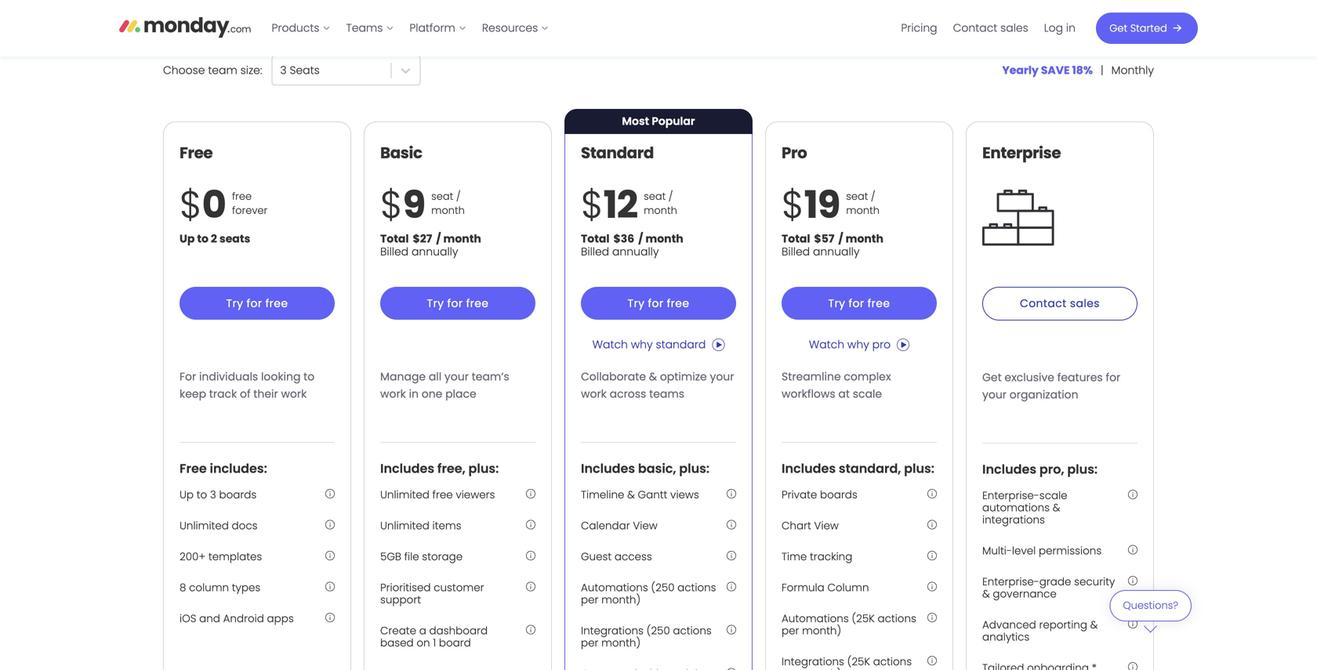 Task type: locate. For each thing, give the bounding box(es) containing it.
info copy image for 5gb file storage
[[526, 551, 536, 561]]

$ for 12
[[581, 178, 604, 231]]

/ inside total $27 / month billed annually
[[436, 232, 441, 247]]

total left $27
[[380, 232, 409, 247]]

2 billed from the left
[[581, 244, 610, 259]]

for up watch why standard link
[[648, 296, 664, 311]]

contact up exclusive
[[1021, 296, 1067, 311]]

workflows
[[782, 387, 836, 402]]

per inside automations (250 actions per month)
[[581, 593, 599, 608]]

total for 9
[[380, 232, 409, 247]]

& up teams
[[649, 369, 657, 385]]

try for free up watch why standard link
[[628, 296, 690, 311]]

get for get started
[[1110, 21, 1128, 35]]

3 try from the left
[[628, 296, 645, 311]]

streamline complex workflows at scale
[[782, 369, 892, 402]]

0 horizontal spatial billed
[[380, 244, 409, 259]]

ios and android apps
[[180, 612, 294, 626]]

/ right the 19
[[871, 190, 876, 204]]

total inside total $27 / month billed annually
[[380, 232, 409, 247]]

/ right 9
[[456, 190, 461, 204]]

$ for 0
[[180, 178, 202, 231]]

0 horizontal spatial seat
[[432, 190, 454, 204]]

1 $ from the left
[[180, 178, 202, 231]]

info copy image
[[326, 489, 335, 499], [526, 489, 536, 499], [727, 489, 737, 499], [727, 520, 737, 530], [1129, 546, 1138, 555], [326, 551, 335, 561], [526, 551, 536, 561], [727, 551, 737, 561], [928, 551, 937, 561], [326, 582, 335, 592], [526, 582, 536, 592], [727, 582, 737, 592], [928, 582, 937, 592], [326, 613, 335, 623], [928, 613, 937, 623], [1129, 620, 1138, 629], [526, 626, 536, 635], [727, 626, 737, 635], [727, 669, 737, 671]]

pricing
[[902, 20, 938, 36]]

actions for integrations (250 actions per month)
[[673, 624, 712, 639]]

billed for 9
[[380, 244, 409, 259]]

3 try for free from the left
[[628, 296, 690, 311]]

(25k inside the integrations (25k actions per month)
[[848, 655, 871, 670]]

1 vertical spatial enterprise-
[[983, 575, 1040, 590]]

month inside $ 12 seat / month
[[644, 204, 678, 218]]

seats
[[290, 63, 320, 78]]

0 horizontal spatial watch
[[593, 337, 628, 353]]

basic
[[380, 142, 422, 164]]

free for free includes:
[[180, 460, 207, 478]]

1 vertical spatial (25k
[[848, 655, 871, 670]]

3 billed from the left
[[782, 244, 810, 259]]

sales
[[1001, 20, 1029, 36], [1071, 296, 1101, 311]]

formula column
[[782, 581, 870, 595]]

actions for integrations (25k actions per month)
[[874, 655, 912, 670]]

2 up from the top
[[180, 488, 194, 502]]

includes up private
[[782, 460, 836, 478]]

info copy image for enterprise-grade security & governance
[[1129, 577, 1138, 586]]

try for free button for 19
[[782, 287, 937, 320]]

access
[[615, 550, 652, 564]]

try for 0
[[226, 296, 243, 311]]

plus: for includes free, plus:
[[469, 460, 499, 478]]

& down pro,
[[1053, 501, 1061, 515]]

enterprise- down level
[[983, 575, 1040, 590]]

9
[[403, 178, 425, 231]]

info copy image for private boards
[[928, 489, 937, 499]]

0 horizontal spatial your
[[445, 369, 469, 385]]

per down automations (250 actions per month)
[[581, 636, 599, 651]]

2 view from the left
[[815, 519, 839, 533]]

per inside automations (25k actions per month)
[[782, 624, 800, 639]]

/ inside $ 9 seat / month
[[456, 190, 461, 204]]

standard
[[656, 337, 706, 353]]

0 horizontal spatial list
[[264, 0, 557, 56]]

free up the looking
[[266, 296, 288, 311]]

0 horizontal spatial scale
[[853, 387, 883, 402]]

1 horizontal spatial annually
[[613, 244, 659, 259]]

(25k inside automations (25k actions per month)
[[852, 612, 875, 626]]

2 work from the left
[[380, 387, 406, 402]]

2 horizontal spatial work
[[581, 387, 607, 402]]

2 total from the left
[[581, 232, 610, 247]]

12
[[604, 178, 638, 231]]

(25k for automations
[[852, 612, 875, 626]]

month right $36
[[646, 232, 684, 247]]

2 try for free button from the left
[[380, 287, 536, 320]]

in left one
[[409, 387, 419, 402]]

work inside for individuals looking to keep track of their work
[[281, 387, 307, 402]]

annually inside total $57 / month billed annually
[[813, 244, 860, 259]]

actions for automations (250 actions per month)
[[678, 581, 717, 595]]

free for 12
[[667, 296, 690, 311]]

for for 19
[[849, 296, 865, 311]]

plus: up the viewers
[[469, 460, 499, 478]]

view down 'timeline & gantt views'
[[633, 519, 658, 533]]

contact sales up features in the right bottom of the page
[[1021, 296, 1101, 311]]

1 up from the top
[[180, 232, 195, 247]]

1 vertical spatial sales
[[1071, 296, 1101, 311]]

to for seats
[[197, 232, 209, 247]]

seat inside the $ 19 seat / month
[[847, 190, 869, 204]]

0 vertical spatial automations
[[581, 581, 648, 595]]

month right 9
[[432, 204, 465, 218]]

total inside total $36 / month billed annually
[[581, 232, 610, 247]]

unlimited for 0
[[180, 519, 229, 533]]

/ inside total $57 / month billed annually
[[839, 232, 844, 247]]

$ down pro
[[782, 178, 805, 231]]

to for boards
[[197, 488, 207, 502]]

your up place on the left bottom
[[445, 369, 469, 385]]

1 enterprise- from the top
[[983, 489, 1040, 503]]

get for get exclusive features for your organization
[[983, 370, 1002, 386]]

based
[[380, 636, 414, 651]]

(250 down access
[[651, 581, 675, 595]]

4 try from the left
[[829, 296, 846, 311]]

3 annually from the left
[[813, 244, 860, 259]]

includes up unlimited free viewers
[[380, 460, 435, 478]]

month inside $ 9 seat / month
[[432, 204, 465, 218]]

/ inside total $36 / month billed annually
[[639, 232, 644, 247]]

month) down automations (25k actions per month)
[[803, 667, 842, 671]]

1 vertical spatial 3
[[210, 488, 216, 502]]

for up watch why pro link
[[849, 296, 865, 311]]

0 vertical spatial get
[[1110, 21, 1128, 35]]

2 free from the top
[[180, 460, 207, 478]]

across
[[610, 387, 647, 402]]

billed left the $57
[[782, 244, 810, 259]]

/
[[456, 190, 461, 204], [669, 190, 673, 204], [871, 190, 876, 204], [436, 232, 441, 247], [639, 232, 644, 247], [839, 232, 844, 247]]

0 horizontal spatial integrations
[[581, 624, 644, 639]]

3 total from the left
[[782, 232, 811, 247]]

try for free button down seats
[[180, 287, 335, 320]]

0 horizontal spatial work
[[281, 387, 307, 402]]

get inside get exclusive features for your organization
[[983, 370, 1002, 386]]

month) inside automations (25k actions per month)
[[803, 624, 842, 639]]

1 horizontal spatial sales
[[1071, 296, 1101, 311]]

0 horizontal spatial contact
[[954, 20, 998, 36]]

try for free down seats
[[226, 296, 288, 311]]

seats
[[220, 232, 250, 247]]

seat right the 19
[[847, 190, 869, 204]]

1 annually from the left
[[412, 244, 458, 259]]

month inside the $ 19 seat / month
[[847, 204, 880, 218]]

$27
[[413, 232, 432, 247]]

$57
[[815, 232, 835, 247]]

try for free
[[226, 296, 288, 311], [427, 296, 489, 311], [628, 296, 690, 311], [829, 296, 891, 311]]

integrations inside the integrations (25k actions per month)
[[782, 655, 845, 670]]

1 horizontal spatial why
[[848, 337, 870, 353]]

0 horizontal spatial why
[[631, 337, 653, 353]]

try down total $27 / month billed annually
[[427, 296, 444, 311]]

types
[[232, 581, 261, 595]]

gantt
[[638, 488, 668, 502]]

free down 'includes free, plus:'
[[433, 488, 453, 502]]

why inside watch why standard link
[[631, 337, 653, 353]]

info copy image for guest access
[[727, 551, 737, 561]]

info copy image for advanced reporting & analytics
[[1129, 620, 1138, 629]]

annually for 19
[[813, 244, 860, 259]]

work down the looking
[[281, 387, 307, 402]]

free for 0
[[266, 296, 288, 311]]

up left 2
[[180, 232, 195, 247]]

board
[[439, 636, 471, 651]]

3 down free includes:
[[210, 488, 216, 502]]

1 horizontal spatial boards
[[820, 488, 858, 502]]

1 total from the left
[[380, 232, 409, 247]]

billed inside total $36 / month billed annually
[[581, 244, 610, 259]]

1 horizontal spatial billed
[[581, 244, 610, 259]]

1 horizontal spatial automations
[[782, 612, 849, 626]]

0 vertical spatial scale
[[853, 387, 883, 402]]

/ right the $57
[[839, 232, 844, 247]]

1 vertical spatial contact sales
[[1021, 296, 1101, 311]]

2 horizontal spatial seat
[[847, 190, 869, 204]]

your inside get exclusive features for your organization
[[983, 388, 1007, 403]]

info copy image for integrations (250 actions per month)
[[727, 626, 737, 635]]

1 horizontal spatial your
[[710, 369, 735, 385]]

column
[[189, 581, 229, 595]]

work inside 'manage all your team's work in one place'
[[380, 387, 406, 402]]

watch why pro
[[809, 337, 891, 353]]

list
[[264, 0, 557, 56], [894, 0, 1084, 56]]

2 horizontal spatial annually
[[813, 244, 860, 259]]

your
[[445, 369, 469, 385], [710, 369, 735, 385], [983, 388, 1007, 403]]

info copy image
[[928, 489, 937, 499], [1129, 490, 1138, 500], [326, 520, 335, 530], [526, 520, 536, 530], [928, 520, 937, 530], [1129, 577, 1138, 586], [928, 657, 937, 666], [1129, 663, 1138, 671]]

why for 19
[[848, 337, 870, 353]]

items
[[433, 519, 462, 533]]

month right "12"
[[644, 204, 678, 218]]

month inside total $57 / month billed annually
[[846, 232, 884, 247]]

try for free button for 12
[[581, 287, 737, 320]]

1 vertical spatial integrations
[[782, 655, 845, 670]]

200+
[[180, 550, 206, 564]]

seat inside $ 12 seat / month
[[644, 190, 666, 204]]

0 horizontal spatial annually
[[412, 244, 458, 259]]

0 horizontal spatial sales
[[1001, 20, 1029, 36]]

free for free
[[180, 142, 213, 164]]

includes up timeline
[[581, 460, 635, 478]]

2 try for free from the left
[[427, 296, 489, 311]]

1 vertical spatial get
[[983, 370, 1002, 386]]

teams link
[[338, 16, 402, 41]]

1 horizontal spatial integrations
[[782, 655, 845, 670]]

1 horizontal spatial list
[[894, 0, 1084, 56]]

0 horizontal spatial automations
[[581, 581, 648, 595]]

info copy image for enterprise-scale automations & integrations
[[1129, 490, 1138, 500]]

automations down guest access on the left bottom of page
[[581, 581, 648, 595]]

try for free for 9
[[427, 296, 489, 311]]

month right $27
[[444, 232, 482, 247]]

watch up collaborate
[[593, 337, 628, 353]]

2 $ from the left
[[380, 178, 403, 231]]

collaborate & optimize your work across teams
[[581, 369, 735, 402]]

1 horizontal spatial scale
[[1040, 489, 1068, 503]]

try for free button for 0
[[180, 287, 335, 320]]

actions up integrations (250 actions per month)
[[678, 581, 717, 595]]

try for free button down total $27 / month billed annually
[[380, 287, 536, 320]]

work down manage
[[380, 387, 406, 402]]

2 enterprise- from the top
[[983, 575, 1040, 590]]

2 annually from the left
[[613, 244, 659, 259]]

0 vertical spatial (250
[[651, 581, 675, 595]]

watch up streamline
[[809, 337, 845, 353]]

list containing pricing
[[894, 0, 1084, 56]]

why left standard
[[631, 337, 653, 353]]

month) for integrations (250 actions per month)
[[602, 636, 641, 651]]

integrations inside integrations (250 actions per month)
[[581, 624, 644, 639]]

platform link
[[402, 16, 474, 41]]

(250 inside integrations (250 actions per month)
[[647, 624, 670, 639]]

info copy image for ios and android apps
[[326, 613, 335, 623]]

(25k down automations (25k actions per month)
[[848, 655, 871, 670]]

info copy image for time tracking
[[928, 551, 937, 561]]

sales inside list
[[1001, 20, 1029, 36]]

1 horizontal spatial watch
[[809, 337, 845, 353]]

0 vertical spatial free
[[180, 142, 213, 164]]

list containing products
[[264, 0, 557, 56]]

total left the $57
[[782, 232, 811, 247]]

for for 9
[[448, 296, 463, 311]]

watch
[[593, 337, 628, 353], [809, 337, 845, 353]]

for inside get exclusive features for your organization
[[1106, 370, 1121, 386]]

(25k
[[852, 612, 875, 626], [848, 655, 871, 670]]

1 vertical spatial to
[[304, 369, 315, 385]]

3 work from the left
[[581, 387, 607, 402]]

try for free button
[[180, 287, 335, 320], [380, 287, 536, 320], [581, 287, 737, 320], [782, 287, 937, 320]]

grade
[[1040, 575, 1072, 590]]

1 vertical spatial free
[[180, 460, 207, 478]]

scale down pro,
[[1040, 489, 1068, 503]]

1 try for free button from the left
[[180, 287, 335, 320]]

4 try for free from the left
[[829, 296, 891, 311]]

0 vertical spatial 3
[[280, 63, 287, 78]]

(250 down automations (250 actions per month)
[[647, 624, 670, 639]]

actions up the integrations (25k actions per month)
[[878, 612, 917, 626]]

0 horizontal spatial in
[[409, 387, 419, 402]]

includes standard, plus:
[[782, 460, 935, 478]]

to down free includes:
[[197, 488, 207, 502]]

month) inside integrations (250 actions per month)
[[602, 636, 641, 651]]

2 horizontal spatial total
[[782, 232, 811, 247]]

boards down includes standard, plus:
[[820, 488, 858, 502]]

$ 12 seat / month
[[581, 178, 678, 231]]

1 vertical spatial automations
[[782, 612, 849, 626]]

individuals
[[199, 369, 258, 385]]

(250 inside automations (250 actions per month)
[[651, 581, 675, 595]]

annually down $ 9 seat / month
[[412, 244, 458, 259]]

0 vertical spatial in
[[1067, 20, 1076, 36]]

1 why from the left
[[631, 337, 653, 353]]

2 why from the left
[[848, 337, 870, 353]]

1 view from the left
[[633, 519, 658, 533]]

2 horizontal spatial billed
[[782, 244, 810, 259]]

actions inside automations (25k actions per month)
[[878, 612, 917, 626]]

2 list from the left
[[894, 0, 1084, 56]]

$ up total $36 / month billed annually
[[581, 178, 604, 231]]

billed inside total $27 / month billed annually
[[380, 244, 409, 259]]

work
[[281, 387, 307, 402], [380, 387, 406, 402], [581, 387, 607, 402]]

actions inside the integrations (25k actions per month)
[[874, 655, 912, 670]]

2 watch from the left
[[809, 337, 845, 353]]

boards down includes:
[[219, 488, 257, 502]]

storage
[[422, 550, 463, 564]]

enterprise- up integrations
[[983, 489, 1040, 503]]

get left started
[[1110, 21, 1128, 35]]

per down automations (25k actions per month)
[[782, 667, 800, 671]]

tracking
[[810, 550, 853, 564]]

month) up the integrations (25k actions per month)
[[803, 624, 842, 639]]

includes basic, plus:
[[581, 460, 710, 478]]

1 horizontal spatial view
[[815, 519, 839, 533]]

contact sales up yearly
[[954, 20, 1029, 36]]

get inside button
[[1110, 21, 1128, 35]]

plus: up views
[[680, 460, 710, 478]]

1 billed from the left
[[380, 244, 409, 259]]

1 horizontal spatial contact
[[1021, 296, 1067, 311]]

month right the $57
[[846, 232, 884, 247]]

0 horizontal spatial 3
[[210, 488, 216, 502]]

contact sales inside list
[[954, 20, 1029, 36]]

enterprise-
[[983, 489, 1040, 503], [983, 575, 1040, 590]]

18%
[[1073, 63, 1093, 78]]

0 horizontal spatial boards
[[219, 488, 257, 502]]

0 vertical spatial sales
[[1001, 20, 1029, 36]]

(250
[[651, 581, 675, 595], [647, 624, 670, 639]]

column
[[828, 581, 870, 595]]

0 vertical spatial (25k
[[852, 612, 875, 626]]

annually down the $ 19 seat / month
[[813, 244, 860, 259]]

1 try for free from the left
[[226, 296, 288, 311]]

0 horizontal spatial get
[[983, 370, 1002, 386]]

plus: right pro,
[[1068, 461, 1098, 478]]

1 list from the left
[[264, 0, 557, 56]]

to
[[197, 232, 209, 247], [304, 369, 315, 385], [197, 488, 207, 502]]

$ for 9
[[380, 178, 403, 231]]

forever
[[232, 204, 268, 218]]

0 vertical spatial up
[[180, 232, 195, 247]]

month
[[432, 204, 465, 218], [644, 204, 678, 218], [847, 204, 880, 218], [444, 232, 482, 247], [646, 232, 684, 247], [846, 232, 884, 247]]

seat inside $ 9 seat / month
[[432, 190, 454, 204]]

info copy image for multi-level permissions
[[1129, 546, 1138, 555]]

save
[[1042, 63, 1070, 78]]

why inside watch why pro link
[[848, 337, 870, 353]]

2 horizontal spatial your
[[983, 388, 1007, 403]]

contact right the pricing
[[954, 20, 998, 36]]

1 vertical spatial scale
[[1040, 489, 1068, 503]]

for down total $27 / month billed annually
[[448, 296, 463, 311]]

to left 2
[[197, 232, 209, 247]]

unlimited
[[380, 488, 430, 502], [180, 519, 229, 533], [380, 519, 430, 533]]

integrations
[[983, 513, 1046, 527]]

8
[[180, 581, 186, 595]]

2 vertical spatial to
[[197, 488, 207, 502]]

1 watch from the left
[[593, 337, 628, 353]]

free up up to 3 boards
[[180, 460, 207, 478]]

contact sales link
[[946, 16, 1037, 41]]

0 horizontal spatial view
[[633, 519, 658, 533]]

free up pro
[[868, 296, 891, 311]]

actions inside integrations (250 actions per month)
[[673, 624, 712, 639]]

3 seat from the left
[[847, 190, 869, 204]]

total for 12
[[581, 232, 610, 247]]

total inside total $57 / month billed annually
[[782, 232, 811, 247]]

boards
[[219, 488, 257, 502], [820, 488, 858, 502]]

try up watch why standard
[[628, 296, 645, 311]]

0 vertical spatial contact sales
[[954, 20, 1029, 36]]

includes free, plus:
[[380, 460, 499, 478]]

includes for includes pro, plus:
[[983, 461, 1037, 478]]

(250 for integrations
[[647, 624, 670, 639]]

annually inside total $27 / month billed annually
[[412, 244, 458, 259]]

0 horizontal spatial total
[[380, 232, 409, 247]]

integrations for integrations (25k actions per month)
[[782, 655, 845, 670]]

integrations down automations (25k actions per month)
[[782, 655, 845, 670]]

3 $ from the left
[[581, 178, 604, 231]]

reporting
[[1040, 618, 1088, 633]]

/ inside $ 12 seat / month
[[669, 190, 673, 204]]

work down collaborate
[[581, 387, 607, 402]]

1 seat from the left
[[432, 190, 454, 204]]

view for 19
[[815, 519, 839, 533]]

annually inside total $36 / month billed annually
[[613, 244, 659, 259]]

info copy image for prioritised customer support
[[526, 582, 536, 592]]

enterprise- for integrations
[[983, 489, 1040, 503]]

$ for 19
[[782, 178, 805, 231]]

try for free up watch why pro link
[[829, 296, 891, 311]]

total left $36
[[581, 232, 610, 247]]

actions
[[678, 581, 717, 595], [878, 612, 917, 626], [673, 624, 712, 639], [874, 655, 912, 670]]

security
[[1075, 575, 1116, 590]]

enterprise- inside enterprise-grade security & governance
[[983, 575, 1040, 590]]

2 try from the left
[[427, 296, 444, 311]]

0 vertical spatial enterprise-
[[983, 489, 1040, 503]]

to right the looking
[[304, 369, 315, 385]]

templates
[[209, 550, 262, 564]]

1 vertical spatial (250
[[647, 624, 670, 639]]

plus: right "standard,"
[[905, 460, 935, 478]]

free up the team's on the left of page
[[466, 296, 489, 311]]

includes up automations
[[983, 461, 1037, 478]]

sales left log
[[1001, 20, 1029, 36]]

0 vertical spatial integrations
[[581, 624, 644, 639]]

1 free from the top
[[180, 142, 213, 164]]

includes
[[380, 460, 435, 478], [581, 460, 635, 478], [782, 460, 836, 478], [983, 461, 1037, 478]]

automations (250 actions per month)
[[581, 581, 717, 608]]

4 $ from the left
[[782, 178, 805, 231]]

3 try for free button from the left
[[581, 287, 737, 320]]

seat right "12"
[[644, 190, 666, 204]]

your right optimize
[[710, 369, 735, 385]]

automations inside automations (25k actions per month)
[[782, 612, 849, 626]]

for down seats
[[247, 296, 262, 311]]

(25k down column
[[852, 612, 875, 626]]

on
[[417, 636, 430, 651]]

& inside enterprise-scale automations & integrations
[[1053, 501, 1061, 515]]

& right reporting
[[1091, 618, 1098, 633]]

& left governance
[[983, 587, 990, 602]]

per inside integrations (250 actions per month)
[[581, 636, 599, 651]]

actions down automations (25k actions per month)
[[874, 655, 912, 670]]

actions inside automations (250 actions per month)
[[678, 581, 717, 595]]

1 horizontal spatial 3
[[280, 63, 287, 78]]

automations inside automations (250 actions per month)
[[581, 581, 648, 595]]

1 horizontal spatial in
[[1067, 20, 1076, 36]]

1 horizontal spatial seat
[[644, 190, 666, 204]]

automations for automations (250 actions per month)
[[581, 581, 648, 595]]

collaborate
[[581, 369, 646, 385]]

1 vertical spatial up
[[180, 488, 194, 502]]

seat for 9
[[432, 190, 454, 204]]

in right log
[[1067, 20, 1076, 36]]

month)
[[602, 593, 641, 608], [803, 624, 842, 639], [602, 636, 641, 651], [803, 667, 842, 671]]

(250 for automations
[[651, 581, 675, 595]]

0 vertical spatial to
[[197, 232, 209, 247]]

0 vertical spatial contact
[[954, 20, 998, 36]]

pricing link
[[894, 16, 946, 41]]

actions down automations (250 actions per month)
[[673, 624, 712, 639]]

1 work from the left
[[281, 387, 307, 402]]

prioritised customer support
[[380, 581, 484, 608]]

& inside enterprise-grade security & governance
[[983, 587, 990, 602]]

1 horizontal spatial total
[[581, 232, 610, 247]]

enterprise- inside enterprise-scale automations & integrations
[[983, 489, 1040, 503]]

2 seat from the left
[[644, 190, 666, 204]]

month) inside the integrations (25k actions per month)
[[803, 667, 842, 671]]

free for 9
[[466, 296, 489, 311]]

why
[[631, 337, 653, 353], [848, 337, 870, 353]]

governance
[[993, 587, 1057, 602]]

integrations down automations (250 actions per month)
[[581, 624, 644, 639]]

for for 0
[[247, 296, 262, 311]]

annually down $ 12 seat / month
[[613, 244, 659, 259]]

month) down guest access on the left bottom of page
[[602, 593, 641, 608]]

enterprise
[[983, 142, 1061, 164]]

month) down automations (250 actions per month)
[[602, 636, 641, 651]]

free right 0
[[232, 190, 252, 204]]

1 try from the left
[[226, 296, 243, 311]]

scale down complex
[[853, 387, 883, 402]]

unlimited for 9
[[380, 519, 430, 533]]

1 vertical spatial contact
[[1021, 296, 1067, 311]]

try for free button up watch why standard link
[[581, 287, 737, 320]]

docs
[[232, 519, 258, 533]]

month) inside automations (250 actions per month)
[[602, 593, 641, 608]]

1 horizontal spatial work
[[380, 387, 406, 402]]

try for free button up watch why pro link
[[782, 287, 937, 320]]

/ right "12"
[[669, 190, 673, 204]]

free up standard
[[667, 296, 690, 311]]

billed left $27
[[380, 244, 409, 259]]

try down seats
[[226, 296, 243, 311]]

work inside the collaborate & optimize your work across teams
[[581, 387, 607, 402]]

1 horizontal spatial get
[[1110, 21, 1128, 35]]

1 vertical spatial in
[[409, 387, 419, 402]]

billed inside total $57 / month billed annually
[[782, 244, 810, 259]]

per inside the integrations (25k actions per month)
[[782, 667, 800, 671]]

4 try for free button from the left
[[782, 287, 937, 320]]

manage all your team's work in one place
[[380, 369, 510, 402]]

pro,
[[1040, 461, 1065, 478]]

integrations for integrations (250 actions per month)
[[581, 624, 644, 639]]



Task type: describe. For each thing, give the bounding box(es) containing it.
try for free for 0
[[226, 296, 288, 311]]

total $36 / month billed annually
[[581, 232, 684, 259]]

complex
[[844, 369, 892, 385]]

up for up to 3 boards
[[180, 488, 194, 502]]

place
[[446, 387, 477, 402]]

watch why standard
[[593, 337, 706, 353]]

try for 9
[[427, 296, 444, 311]]

unlimited items
[[380, 519, 462, 533]]

per for automations (250 actions per month)
[[581, 593, 599, 608]]

includes for includes standard, plus:
[[782, 460, 836, 478]]

organization
[[1010, 388, 1079, 403]]

their
[[254, 387, 278, 402]]

info copy image for formula column
[[928, 582, 937, 592]]

try for 19
[[829, 296, 846, 311]]

month inside total $36 / month billed annually
[[646, 232, 684, 247]]

plus: for includes basic, plus:
[[680, 460, 710, 478]]

your inside 'manage all your team's work in one place'
[[445, 369, 469, 385]]

multi-
[[983, 544, 1013, 558]]

total $27 / month billed annually
[[380, 232, 482, 259]]

resources
[[482, 20, 538, 36]]

timeline
[[581, 488, 625, 502]]

info copy image for chart view
[[928, 520, 937, 530]]

info copy image for timeline & gantt views
[[727, 489, 737, 499]]

month inside total $27 / month billed annually
[[444, 232, 482, 247]]

timeline & gantt views
[[581, 488, 700, 502]]

all
[[429, 369, 442, 385]]

month) for integrations (25k actions per month)
[[803, 667, 842, 671]]

watch for 12
[[593, 337, 628, 353]]

unlimited up unlimited items
[[380, 488, 430, 502]]

most popular
[[622, 114, 695, 129]]

info copy image for unlimited docs
[[326, 520, 335, 530]]

standard
[[581, 142, 654, 164]]

to inside for individuals looking to keep track of their work
[[304, 369, 315, 385]]

info copy image for integrations (25k actions per month)
[[928, 657, 937, 666]]

watch why pro link
[[809, 333, 910, 358]]

annually for 9
[[412, 244, 458, 259]]

info copy image for unlimited items
[[526, 520, 536, 530]]

try for free for 12
[[628, 296, 690, 311]]

view for 12
[[633, 519, 658, 533]]

contact inside 'main' element
[[954, 20, 998, 36]]

contact sales button
[[983, 287, 1138, 321]]

up for up to 2 seats
[[180, 232, 195, 247]]

free for 19
[[868, 296, 891, 311]]

of
[[240, 387, 251, 402]]

scale inside streamline complex workflows at scale
[[853, 387, 883, 402]]

why for 12
[[631, 337, 653, 353]]

monthly
[[1112, 63, 1155, 78]]

/ inside the $ 19 seat / month
[[871, 190, 876, 204]]

annually for 12
[[613, 244, 659, 259]]

log
[[1045, 20, 1064, 36]]

billed for 12
[[581, 244, 610, 259]]

chart view
[[782, 519, 839, 533]]

one
[[422, 387, 443, 402]]

choose team size:
[[163, 63, 262, 78]]

enterprise-scale automations & integrations
[[983, 489, 1068, 527]]

ios
[[180, 612, 196, 626]]

for for 12
[[648, 296, 664, 311]]

billed for 19
[[782, 244, 810, 259]]

time
[[782, 550, 807, 564]]

1
[[433, 636, 436, 651]]

work for collaborate & optimize your work across teams
[[581, 387, 607, 402]]

200+ templates
[[180, 550, 262, 564]]

8 column types
[[180, 581, 261, 595]]

plus: for includes pro, plus:
[[1068, 461, 1098, 478]]

track
[[209, 387, 237, 402]]

exclusive
[[1005, 370, 1055, 386]]

info copy image for unlimited free viewers
[[526, 489, 536, 499]]

work for manage all your team's work in one place
[[380, 387, 406, 402]]

enterprise- for governance
[[983, 575, 1040, 590]]

watch why standard button
[[593, 333, 725, 358]]

(25k for integrations
[[848, 655, 871, 670]]

products link
[[264, 16, 338, 41]]

monday.com logo image
[[119, 10, 251, 43]]

scale inside enterprise-scale automations & integrations
[[1040, 489, 1068, 503]]

2 boards from the left
[[820, 488, 858, 502]]

log in link
[[1037, 16, 1084, 41]]

& inside the collaborate & optimize your work across teams
[[649, 369, 657, 385]]

actions for automations (25k actions per month)
[[878, 612, 917, 626]]

time tracking
[[782, 550, 853, 564]]

info copy image for 200+ templates
[[326, 551, 335, 561]]

your inside the collaborate & optimize your work across teams
[[710, 369, 735, 385]]

analytics
[[983, 630, 1030, 645]]

watch why pro button
[[809, 333, 910, 358]]

pro
[[782, 142, 807, 164]]

products
[[272, 20, 320, 36]]

android
[[223, 612, 264, 626]]

yearly
[[1003, 63, 1039, 78]]

up to 3 boards
[[180, 488, 257, 502]]

plus: for includes standard, plus:
[[905, 460, 935, 478]]

try for free button for 9
[[380, 287, 536, 320]]

teams
[[650, 387, 685, 402]]

automations
[[983, 501, 1050, 515]]

info copy image for up to 3 boards
[[326, 489, 335, 499]]

most
[[622, 114, 650, 129]]

platform
[[410, 20, 456, 36]]

try for 12
[[628, 296, 645, 311]]

viewers
[[456, 488, 495, 502]]

per for integrations (250 actions per month)
[[581, 636, 599, 651]]

sales inside button
[[1071, 296, 1101, 311]]

info copy image for create a dashboard based on 1 board
[[526, 626, 536, 635]]

|
[[1101, 63, 1104, 78]]

private boards
[[782, 488, 858, 502]]

yearly save 18% | monthly
[[1003, 63, 1155, 78]]

0
[[202, 178, 226, 231]]

try for free for 19
[[829, 296, 891, 311]]

get started button
[[1097, 13, 1199, 44]]

automations for automations (25k actions per month)
[[782, 612, 849, 626]]

$ 0 free forever
[[180, 178, 268, 231]]

basic,
[[638, 460, 677, 478]]

advanced reporting & analytics
[[983, 618, 1098, 645]]

info copy image for automations (250 actions per month)
[[727, 582, 737, 592]]

free inside $ 0 free forever
[[232, 190, 252, 204]]

includes for includes free, plus:
[[380, 460, 435, 478]]

unlimited free viewers
[[380, 488, 495, 502]]

includes for includes basic, plus:
[[581, 460, 635, 478]]

multi-level permissions
[[983, 544, 1102, 558]]

$ 19 seat / month
[[782, 178, 880, 231]]

questions?
[[1124, 599, 1179, 613]]

looking
[[261, 369, 301, 385]]

enterprise-grade security & governance
[[983, 575, 1116, 602]]

questions? button
[[1110, 591, 1192, 633]]

create a dashboard based on 1 board
[[380, 624, 488, 651]]

& inside advanced reporting & analytics
[[1091, 618, 1098, 633]]

5gb file storage
[[380, 550, 463, 564]]

optimize
[[660, 369, 707, 385]]

per for automations (25k actions per month)
[[782, 624, 800, 639]]

& left gantt
[[628, 488, 635, 502]]

apps
[[267, 612, 294, 626]]

month) for automations (250 actions per month)
[[602, 593, 641, 608]]

info copy image for automations (25k actions per month)
[[928, 613, 937, 623]]

calendar view
[[581, 519, 658, 533]]

level
[[1013, 544, 1036, 558]]

seat for 19
[[847, 190, 869, 204]]

team
[[208, 63, 237, 78]]

in inside list
[[1067, 20, 1076, 36]]

main element
[[264, 0, 1199, 56]]

includes:
[[210, 460, 267, 478]]

total for 19
[[782, 232, 811, 247]]

a
[[419, 624, 427, 639]]

total $57 / month billed annually
[[782, 232, 884, 259]]

info copy image for calendar view
[[727, 520, 737, 530]]

1 boards from the left
[[219, 488, 257, 502]]

month) for automations (25k actions per month)
[[803, 624, 842, 639]]

resources link
[[474, 16, 557, 41]]

seat for 12
[[644, 190, 666, 204]]

contact sales inside button
[[1021, 296, 1101, 311]]

watch for 19
[[809, 337, 845, 353]]

for
[[180, 369, 196, 385]]

contact inside button
[[1021, 296, 1067, 311]]

in inside 'manage all your team's work in one place'
[[409, 387, 419, 402]]

manage
[[380, 369, 426, 385]]



Task type: vqa. For each thing, say whether or not it's contained in the screenshot.
the Accept all cookies
no



